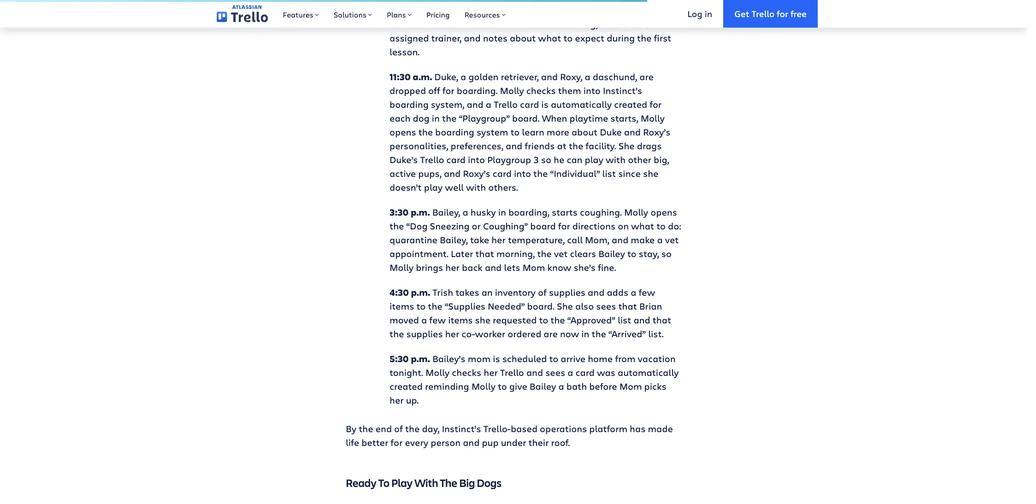 Task type: vqa. For each thing, say whether or not it's contained in the screenshot.
right THAT
yes



Task type: locate. For each thing, give the bounding box(es) containing it.
1 vertical spatial into
[[468, 154, 485, 166]]

fine.
[[598, 262, 617, 274]]

1 vertical spatial of
[[394, 423, 403, 436]]

opens
[[390, 126, 416, 138], [651, 206, 678, 219]]

the down trish
[[428, 300, 443, 313]]

and up "playgroup" at the top of the page
[[506, 140, 523, 152]]

trello up "playgroup"
[[494, 98, 518, 111]]

adds
[[607, 286, 629, 299]]

was
[[597, 367, 616, 379]]

0 vertical spatial automatically
[[551, 98, 612, 111]]

1 vertical spatial few
[[430, 314, 446, 327]]

1 vertical spatial bailey
[[530, 381, 557, 393]]

so
[[542, 154, 552, 166], [662, 248, 672, 260]]

trello up the pups,
[[421, 154, 445, 166]]

atlassian trello image
[[217, 5, 268, 22]]

0 horizontal spatial bailey
[[530, 381, 557, 393]]

the down dog
[[419, 126, 433, 138]]

0 vertical spatial are
[[640, 71, 654, 83]]

0 vertical spatial list
[[603, 167, 616, 180]]

get trello for free link
[[724, 0, 818, 28]]

items up 'moved'
[[390, 300, 414, 313]]

1 vertical spatial is
[[493, 353, 500, 365]]

scheduled
[[503, 353, 547, 365]]

for inside the bailey, a husky in boarding, starts coughing. molly opens the "dog sneezing or coughing" board for directions on what to do: quarantine bailey, take her temperature, call mom, and make a vet appointment. later that morning, the vet clears bailey to stay, so molly brings her back and lets mom know she's fine.
[[559, 220, 571, 233]]

card inside bailey's mom is scheduled to arrive home from vacation tonight. molly checks her trello and sees a card was automatically created reminding molly to give bailey a bath before mom picks her up.
[[576, 367, 595, 379]]

to left learn
[[511, 126, 520, 138]]

to left do: at the top of page
[[657, 220, 666, 233]]

0 horizontal spatial instinct's
[[442, 423, 482, 436]]

doesn't
[[390, 181, 422, 194]]

instinct's down the daschund,
[[603, 84, 643, 97]]

for left free at right top
[[777, 8, 789, 19]]

0 vertical spatial play
[[585, 154, 604, 166]]

mom left picks
[[620, 381, 642, 393]]

to up ordered
[[540, 314, 549, 327]]

vet up know
[[554, 248, 568, 260]]

for down starts
[[559, 220, 571, 233]]

1 vertical spatial automatically
[[618, 367, 679, 379]]

0 vertical spatial checks
[[527, 84, 556, 97]]

are left 'now'
[[544, 328, 558, 340]]

items down "supplies
[[449, 314, 473, 327]]

"playgroup"
[[459, 112, 510, 125]]

0 horizontal spatial she
[[475, 314, 491, 327]]

trello-
[[484, 423, 511, 436]]

bailey right the give
[[530, 381, 557, 393]]

1 horizontal spatial so
[[662, 248, 672, 260]]

trish takes an inventory of supplies and adds a few items to the "supplies needed" board. she also sees that brian moved a few items she requested to the "approved" list and that the supplies her co-worker ordered are now in the "arrived" list.
[[390, 286, 672, 340]]

drags
[[637, 140, 662, 152]]

needed"
[[488, 300, 525, 313]]

log in link
[[677, 0, 724, 28]]

with up since
[[606, 154, 626, 166]]

0 vertical spatial created
[[615, 98, 648, 111]]

board. up learn
[[513, 112, 540, 125]]

1 horizontal spatial automatically
[[618, 367, 679, 379]]

0 vertical spatial that
[[476, 248, 494, 260]]

boarding
[[390, 98, 429, 111], [436, 126, 475, 138]]

0 horizontal spatial play
[[424, 181, 443, 194]]

to left the give
[[498, 381, 507, 393]]

few down trish
[[430, 314, 446, 327]]

in down ""approved""
[[582, 328, 590, 340]]

is inside duke, a golden retriever, and roxy, a daschund, are dropped off for boarding. molly checks them into instinct's boarding system, and a trello card is automatically created for each dog in the "playgroup" board. when playtime starts, molly opens the boarding system to learn more about duke and roxy's personalities, preferences, and friends at the facility. she drags duke's trello card into playgroup 3 so he can play with other big, active pups, and roxy's card into the "individual" list since she doesn't play well with others.
[[542, 98, 549, 111]]

1 vertical spatial that
[[619, 300, 637, 313]]

she inside the trish takes an inventory of supplies and adds a few items to the "supplies needed" board. she also sees that brian moved a few items she requested to the "approved" list and that the supplies her co-worker ordered are now in the "arrived" list.
[[557, 300, 573, 313]]

opens down each
[[390, 126, 416, 138]]

of inside by the end of the day, instinct's trello-based operations platform has made life better for every person and pup under their roof.
[[394, 423, 403, 436]]

do:
[[668, 220, 682, 233]]

learn
[[522, 126, 545, 138]]

1 horizontal spatial mom
[[620, 381, 642, 393]]

1 horizontal spatial sees
[[597, 300, 617, 313]]

0 horizontal spatial created
[[390, 381, 423, 393]]

and down the scheduled
[[527, 367, 544, 379]]

3:30 p.m.
[[390, 206, 430, 219]]

better
[[362, 437, 389, 449]]

1 vertical spatial supplies
[[407, 328, 443, 340]]

0 horizontal spatial items
[[390, 300, 414, 313]]

roxy's up well
[[463, 167, 491, 180]]

vet
[[666, 234, 679, 246], [554, 248, 568, 260]]

1 horizontal spatial instinct's
[[603, 84, 643, 97]]

mom inside the bailey, a husky in boarding, starts coughing. molly opens the "dog sneezing or coughing" board for directions on what to do: quarantine bailey, take her temperature, call mom, and make a vet appointment. later that morning, the vet clears bailey to stay, so molly brings her back and lets mom know she's fine.
[[523, 262, 546, 274]]

a
[[461, 71, 467, 83], [585, 71, 591, 83], [486, 98, 492, 111], [463, 206, 469, 219], [658, 234, 663, 246], [631, 286, 637, 299], [422, 314, 427, 327], [568, 367, 574, 379], [559, 381, 565, 393]]

brian
[[640, 300, 663, 313]]

1 vertical spatial instinct's
[[442, 423, 482, 436]]

is up when
[[542, 98, 549, 111]]

supplies up also
[[549, 286, 586, 299]]

that
[[476, 248, 494, 260], [619, 300, 637, 313], [653, 314, 672, 327]]

bailey, up the sneezing
[[433, 206, 461, 219]]

1 horizontal spatial created
[[615, 98, 648, 111]]

card up others. at top
[[493, 167, 512, 180]]

0 horizontal spatial vet
[[554, 248, 568, 260]]

bailey,
[[433, 206, 461, 219], [440, 234, 468, 246]]

that down take
[[476, 248, 494, 260]]

at
[[558, 140, 567, 152]]

0 vertical spatial into
[[584, 84, 601, 97]]

1 horizontal spatial she
[[619, 140, 635, 152]]

system,
[[431, 98, 465, 111]]

to
[[511, 126, 520, 138], [657, 220, 666, 233], [628, 248, 637, 260], [417, 300, 426, 313], [540, 314, 549, 327], [550, 353, 559, 365], [498, 381, 507, 393]]

opens inside the bailey, a husky in boarding, starts coughing. molly opens the "dog sneezing or coughing" board for directions on what to do: quarantine bailey, take her temperature, call mom, and make a vet appointment. later that morning, the vet clears bailey to stay, so molly brings her back and lets mom know she's fine.
[[651, 206, 678, 219]]

golden
[[469, 71, 499, 83]]

0 vertical spatial opens
[[390, 126, 416, 138]]

bailey, a husky in boarding, starts coughing. molly opens the "dog sneezing or coughing" board for directions on what to do: quarantine bailey, take her temperature, call mom, and make a vet appointment. later that morning, the vet clears bailey to stay, so molly brings her back and lets mom know she's fine.
[[390, 206, 682, 274]]

0 horizontal spatial she
[[557, 300, 573, 313]]

give
[[510, 381, 528, 393]]

0 vertical spatial so
[[542, 154, 552, 166]]

list up "arrived"
[[618, 314, 632, 327]]

p.m. up tonight.
[[411, 353, 430, 365]]

p.m. for molly
[[411, 353, 430, 365]]

later
[[451, 248, 474, 260]]

what
[[632, 220, 655, 233]]

facility.
[[586, 140, 617, 152]]

automatically up picks
[[618, 367, 679, 379]]

tonight.
[[390, 367, 424, 379]]

3
[[534, 154, 539, 166]]

and down on
[[612, 234, 629, 246]]

an
[[482, 286, 493, 299]]

pricing link
[[419, 0, 458, 28]]

"supplies
[[445, 300, 486, 313]]

opens up do: at the top of page
[[651, 206, 678, 219]]

mom right lets
[[523, 262, 546, 274]]

1 horizontal spatial checks
[[527, 84, 556, 97]]

vet down do: at the top of page
[[666, 234, 679, 246]]

roxy,
[[561, 71, 583, 83]]

0 vertical spatial roxy's
[[644, 126, 671, 138]]

1 horizontal spatial with
[[606, 154, 626, 166]]

2 vertical spatial p.m.
[[411, 353, 430, 365]]

end
[[376, 423, 392, 436]]

that inside the bailey, a husky in boarding, starts coughing. molly opens the "dog sneezing or coughing" board for directions on what to do: quarantine bailey, take her temperature, call mom, and make a vet appointment. later that morning, the vet clears bailey to stay, so molly brings her back and lets mom know she's fine.
[[476, 248, 494, 260]]

0 horizontal spatial supplies
[[407, 328, 443, 340]]

boarding up "preferences,"
[[436, 126, 475, 138]]

can
[[567, 154, 583, 166]]

in inside duke, a golden retriever, and roxy, a daschund, are dropped off for boarding. molly checks them into instinct's boarding system, and a trello card is automatically created for each dog in the "playgroup" board. when playtime starts, molly opens the boarding system to learn more about duke and roxy's personalities, preferences, and friends at the facility. she drags duke's trello card into playgroup 3 so he can play with other big, active pups, and roxy's card into the "individual" list since she doesn't play well with others.
[[432, 112, 440, 125]]

1 vertical spatial sees
[[546, 367, 566, 379]]

off
[[429, 84, 440, 97]]

1 vertical spatial she
[[557, 300, 573, 313]]

her left co-
[[446, 328, 460, 340]]

1 vertical spatial she
[[475, 314, 491, 327]]

0 horizontal spatial with
[[466, 181, 486, 194]]

1 vertical spatial p.m.
[[411, 286, 431, 299]]

1 vertical spatial mom
[[620, 381, 642, 393]]

0 vertical spatial p.m.
[[411, 206, 430, 219]]

few up brian
[[639, 286, 656, 299]]

she inside duke, a golden retriever, and roxy, a daschund, are dropped off for boarding. molly checks them into instinct's boarding system, and a trello card is automatically created for each dog in the "playgroup" board. when playtime starts, molly opens the boarding system to learn more about duke and roxy's personalities, preferences, and friends at the facility. she drags duke's trello card into playgroup 3 so he can play with other big, active pups, and roxy's card into the "individual" list since she doesn't play well with others.
[[619, 140, 635, 152]]

1 horizontal spatial supplies
[[549, 286, 586, 299]]

0 horizontal spatial roxy's
[[463, 167, 491, 180]]

0 horizontal spatial are
[[544, 328, 558, 340]]

1 horizontal spatial into
[[514, 167, 531, 180]]

1 horizontal spatial boarding
[[436, 126, 475, 138]]

for down the end
[[391, 437, 403, 449]]

0 horizontal spatial is
[[493, 353, 500, 365]]

2 horizontal spatial that
[[653, 314, 672, 327]]

0 horizontal spatial mom
[[523, 262, 546, 274]]

of inside the trish takes an inventory of supplies and adds a few items to the "supplies needed" board. she also sees that brian moved a few items she requested to the "approved" list and that the supplies her co-worker ordered are now in the "arrived" list.
[[538, 286, 547, 299]]

that down adds
[[619, 300, 637, 313]]

is right mom
[[493, 353, 500, 365]]

created down tonight.
[[390, 381, 423, 393]]

0 horizontal spatial sees
[[546, 367, 566, 379]]

1 horizontal spatial opens
[[651, 206, 678, 219]]

0 horizontal spatial into
[[468, 154, 485, 166]]

0 vertical spatial is
[[542, 98, 549, 111]]

or
[[472, 220, 481, 233]]

well
[[445, 181, 464, 194]]

1 horizontal spatial list
[[618, 314, 632, 327]]

features button
[[276, 0, 327, 28]]

1 vertical spatial bailey,
[[440, 234, 468, 246]]

trello up the give
[[501, 367, 524, 379]]

active
[[390, 167, 416, 180]]

sees down arrive
[[546, 367, 566, 379]]

and left lets
[[485, 262, 502, 274]]

person
[[431, 437, 461, 449]]

bailey up fine.
[[599, 248, 626, 260]]

1 horizontal spatial she
[[644, 167, 659, 180]]

brings
[[416, 262, 443, 274]]

with
[[415, 476, 438, 491]]

automatically inside duke, a golden retriever, and roxy, a daschund, are dropped off for boarding. molly checks them into instinct's boarding system, and a trello card is automatically created for each dog in the "playgroup" board. when playtime starts, molly opens the boarding system to learn more about duke and roxy's personalities, preferences, and friends at the facility. she drags duke's trello card into playgroup 3 so he can play with other big, active pups, and roxy's card into the "individual" list since she doesn't play well with others.
[[551, 98, 612, 111]]

back
[[462, 262, 483, 274]]

p.m. right 4:30 on the bottom of the page
[[411, 286, 431, 299]]

1 horizontal spatial of
[[538, 286, 547, 299]]

1 vertical spatial list
[[618, 314, 632, 327]]

into down "preferences,"
[[468, 154, 485, 166]]

1 vertical spatial are
[[544, 328, 558, 340]]

0 vertical spatial items
[[390, 300, 414, 313]]

instinct's up person
[[442, 423, 482, 436]]

she left also
[[557, 300, 573, 313]]

the up can
[[569, 140, 584, 152]]

0 vertical spatial boarding
[[390, 98, 429, 111]]

duke's
[[390, 154, 418, 166]]

play down facility.
[[585, 154, 604, 166]]

checks down mom
[[452, 367, 482, 379]]

0 vertical spatial vet
[[666, 234, 679, 246]]

1 vertical spatial opens
[[651, 206, 678, 219]]

0 horizontal spatial list
[[603, 167, 616, 180]]

0 horizontal spatial that
[[476, 248, 494, 260]]

0 vertical spatial sees
[[597, 300, 617, 313]]

0 horizontal spatial opens
[[390, 126, 416, 138]]

1 vertical spatial checks
[[452, 367, 482, 379]]

1 vertical spatial roxy's
[[463, 167, 491, 180]]

sees down adds
[[597, 300, 617, 313]]

about
[[572, 126, 598, 138]]

daschund,
[[593, 71, 638, 83]]

co-
[[462, 328, 475, 340]]

her inside the trish takes an inventory of supplies and adds a few items to the "supplies needed" board. she also sees that brian moved a few items she requested to the "approved" list and that the supplies her co-worker ordered are now in the "arrived" list.
[[446, 328, 460, 340]]

2 horizontal spatial into
[[584, 84, 601, 97]]

her down mom
[[484, 367, 498, 379]]

boarding down "dropped"
[[390, 98, 429, 111]]

1 vertical spatial vet
[[554, 248, 568, 260]]

checks down 'retriever,'
[[527, 84, 556, 97]]

2 vertical spatial that
[[653, 314, 672, 327]]

automatically
[[551, 98, 612, 111], [618, 367, 679, 379]]

molly
[[500, 84, 524, 97], [641, 112, 665, 125], [625, 206, 649, 219], [390, 262, 414, 274], [426, 367, 450, 379], [472, 381, 496, 393]]

in up coughing"
[[499, 206, 507, 219]]

the
[[442, 112, 457, 125], [419, 126, 433, 138], [569, 140, 584, 152], [534, 167, 548, 180], [390, 220, 404, 233], [538, 248, 552, 260], [428, 300, 443, 313], [551, 314, 565, 327], [390, 328, 404, 340], [592, 328, 607, 340], [359, 423, 374, 436], [405, 423, 420, 436]]

1 horizontal spatial bailey
[[599, 248, 626, 260]]

1 vertical spatial board.
[[528, 300, 555, 313]]

0 vertical spatial board.
[[513, 112, 540, 125]]

0 vertical spatial she
[[619, 140, 635, 152]]

preferences,
[[451, 140, 504, 152]]

clears
[[570, 248, 597, 260]]

0 horizontal spatial of
[[394, 423, 403, 436]]

so right 3
[[542, 154, 552, 166]]

bailey inside the bailey, a husky in boarding, starts coughing. molly opens the "dog sneezing or coughing" board for directions on what to do: quarantine bailey, take her temperature, call mom, and make a vet appointment. later that morning, the vet clears bailey to stay, so molly brings her back and lets mom know she's fine.
[[599, 248, 626, 260]]

card up the bath
[[576, 367, 595, 379]]

1 vertical spatial so
[[662, 248, 672, 260]]

1 horizontal spatial is
[[542, 98, 549, 111]]

in
[[705, 8, 713, 19], [432, 112, 440, 125], [499, 206, 507, 219], [582, 328, 590, 340]]

list
[[603, 167, 616, 180], [618, 314, 632, 327]]

1 vertical spatial created
[[390, 381, 423, 393]]

opens inside duke, a golden retriever, and roxy, a daschund, are dropped off for boarding. molly checks them into instinct's boarding system, and a trello card is automatically created for each dog in the "playgroup" board. when playtime starts, molly opens the boarding system to learn more about duke and roxy's personalities, preferences, and friends at the facility. she drags duke's trello card into playgroup 3 so he can play with other big, active pups, and roxy's card into the "individual" list since she doesn't play well with others.
[[390, 126, 416, 138]]

mom,
[[585, 234, 610, 246]]

a up "playgroup"
[[486, 98, 492, 111]]

that up list.
[[653, 314, 672, 327]]

roxy's up drags
[[644, 126, 671, 138]]

are inside duke, a golden retriever, and roxy, a daschund, are dropped off for boarding. molly checks them into instinct's boarding system, and a trello card is automatically created for each dog in the "playgroup" board. when playtime starts, molly opens the boarding system to learn more about duke and roxy's personalities, preferences, and friends at the facility. she drags duke's trello card into playgroup 3 so he can play with other big, active pups, and roxy's card into the "individual" list since she doesn't play well with others.
[[640, 71, 654, 83]]

based
[[511, 423, 538, 436]]

p.m. for items
[[411, 286, 431, 299]]

0 vertical spatial she
[[644, 167, 659, 180]]

checks inside bailey's mom is scheduled to arrive home from vacation tonight. molly checks her trello and sees a card was automatically created reminding molly to give bailey a bath before mom picks her up.
[[452, 367, 482, 379]]

into down "playgroup" at the top of the page
[[514, 167, 531, 180]]

list left since
[[603, 167, 616, 180]]

life
[[346, 437, 359, 449]]

items
[[390, 300, 414, 313], [449, 314, 473, 327]]

0 horizontal spatial so
[[542, 154, 552, 166]]

supplies
[[549, 286, 586, 299], [407, 328, 443, 340]]

ready
[[346, 476, 377, 491]]

to left "stay,"
[[628, 248, 637, 260]]

instinct's
[[603, 84, 643, 97], [442, 423, 482, 436]]

1 vertical spatial boarding
[[436, 126, 475, 138]]

0 vertical spatial bailey
[[599, 248, 626, 260]]

"individual"
[[551, 167, 600, 180]]

created inside bailey's mom is scheduled to arrive home from vacation tonight. molly checks her trello and sees a card was automatically created reminding molly to give bailey a bath before mom picks her up.
[[390, 381, 423, 393]]

in right dog
[[432, 112, 440, 125]]

board. inside the trish takes an inventory of supplies and adds a few items to the "supplies needed" board. she also sees that brian moved a few items she requested to the "approved" list and that the supplies her co-worker ordered are now in the "arrived" list.
[[528, 300, 555, 313]]

so right "stay,"
[[662, 248, 672, 260]]

a left the bath
[[559, 381, 565, 393]]

are right the daschund,
[[640, 71, 654, 83]]

created up starts,
[[615, 98, 648, 111]]



Task type: describe. For each thing, give the bounding box(es) containing it.
the up every
[[405, 423, 420, 436]]

when
[[542, 112, 568, 125]]

0 vertical spatial bailey,
[[433, 206, 461, 219]]

so inside duke, a golden retriever, and roxy, a daschund, are dropped off for boarding. molly checks them into instinct's boarding system, and a trello card is automatically created for each dog in the "playgroup" board. when playtime starts, molly opens the boarding system to learn more about duke and roxy's personalities, preferences, and friends at the facility. she drags duke's trello card into playgroup 3 so he can play with other big, active pups, and roxy's card into the "individual" list since she doesn't play well with others.
[[542, 154, 552, 166]]

card up learn
[[520, 98, 539, 111]]

husky
[[471, 206, 496, 219]]

dropped
[[390, 84, 426, 97]]

sees inside bailey's mom is scheduled to arrive home from vacation tonight. molly checks her trello and sees a card was automatically created reminding molly to give bailey a bath before mom picks her up.
[[546, 367, 566, 379]]

to down 4:30 p.m.
[[417, 300, 426, 313]]

directions
[[573, 220, 616, 233]]

up.
[[406, 394, 419, 407]]

a right roxy,
[[585, 71, 591, 83]]

the right by at the left of page
[[359, 423, 374, 436]]

playgroup
[[488, 154, 532, 166]]

5:30
[[390, 353, 409, 365]]

system
[[477, 126, 509, 138]]

and down boarding.
[[467, 98, 484, 111]]

molly down 'retriever,'
[[500, 84, 524, 97]]

her down later
[[446, 262, 460, 274]]

starts
[[552, 206, 578, 219]]

a right duke,
[[461, 71, 467, 83]]

0 horizontal spatial few
[[430, 314, 446, 327]]

a right 'moved'
[[422, 314, 427, 327]]

instinct's inside by the end of the day, instinct's trello-based operations platform has made life better for every person and pup under their roof.
[[442, 423, 482, 436]]

"arrived"
[[609, 328, 646, 340]]

and left roxy,
[[541, 71, 558, 83]]

under
[[501, 437, 527, 449]]

by
[[346, 423, 357, 436]]

1 horizontal spatial that
[[619, 300, 637, 313]]

morning,
[[497, 248, 535, 260]]

log in
[[688, 8, 713, 19]]

trish
[[433, 286, 454, 299]]

the
[[440, 476, 458, 491]]

before
[[590, 381, 618, 393]]

0 horizontal spatial boarding
[[390, 98, 429, 111]]

she's
[[574, 262, 596, 274]]

dogs
[[477, 476, 502, 491]]

bailey's
[[433, 353, 466, 365]]

and down starts,
[[625, 126, 641, 138]]

inventory
[[495, 286, 536, 299]]

created inside duke, a golden retriever, and roxy, a daschund, are dropped off for boarding. molly checks them into instinct's boarding system, and a trello card is automatically created for each dog in the "playgroup" board. when playtime starts, molly opens the boarding system to learn more about duke and roxy's personalities, preferences, and friends at the facility. she drags duke's trello card into playgroup 3 so he can play with other big, active pups, and roxy's card into the "individual" list since she doesn't play well with others.
[[615, 98, 648, 111]]

1 vertical spatial items
[[449, 314, 473, 327]]

1 horizontal spatial vet
[[666, 234, 679, 246]]

worker
[[475, 328, 506, 340]]

is inside bailey's mom is scheduled to arrive home from vacation tonight. molly checks her trello and sees a card was automatically created reminding molly to give bailey a bath before mom picks her up.
[[493, 353, 500, 365]]

day,
[[422, 423, 440, 436]]

0 vertical spatial supplies
[[549, 286, 586, 299]]

in inside the trish takes an inventory of supplies and adds a few items to the "supplies needed" board. she also sees that brian moved a few items she requested to the "approved" list and that the supplies her co-worker ordered are now in the "arrived" list.
[[582, 328, 590, 340]]

and up also
[[588, 286, 605, 299]]

resources button
[[458, 0, 513, 28]]

boarding,
[[509, 206, 550, 219]]

trello right get
[[752, 8, 775, 19]]

ordered
[[508, 328, 542, 340]]

stay,
[[639, 248, 660, 260]]

for up drags
[[650, 98, 662, 111]]

2 vertical spatial into
[[514, 167, 531, 180]]

reminding
[[425, 381, 469, 393]]

are inside the trish takes an inventory of supplies and adds a few items to the "supplies needed" board. she also sees that brian moved a few items she requested to the "approved" list and that the supplies her co-worker ordered are now in the "arrived" list.
[[544, 328, 558, 340]]

by the end of the day, instinct's trello-based operations platform has made life better for every person and pup under their roof.
[[346, 423, 673, 449]]

roof.
[[552, 437, 570, 449]]

for up system,
[[443, 84, 455, 97]]

so inside the bailey, a husky in boarding, starts coughing. molly opens the "dog sneezing or coughing" board for directions on what to do: quarantine bailey, take her temperature, call mom, and make a vet appointment. later that morning, the vet clears bailey to stay, so molly brings her back and lets mom know she's fine.
[[662, 248, 672, 260]]

p.m. for "dog
[[411, 206, 430, 219]]

friends
[[525, 140, 555, 152]]

get trello for free
[[735, 8, 807, 19]]

list inside the trish takes an inventory of supplies and adds a few items to the "supplies needed" board. she also sees that brian moved a few items she requested to the "approved" list and that the supplies her co-worker ordered are now in the "arrived" list.
[[618, 314, 632, 327]]

get
[[735, 8, 750, 19]]

checks inside duke, a golden retriever, and roxy, a daschund, are dropped off for boarding. molly checks them into instinct's boarding system, and a trello card is automatically created for each dog in the "playgroup" board. when playtime starts, molly opens the boarding system to learn more about duke and roxy's personalities, preferences, and friends at the facility. she drags duke's trello card into playgroup 3 so he can play with other big, active pups, and roxy's card into the "individual" list since she doesn't play well with others.
[[527, 84, 556, 97]]

moved
[[390, 314, 419, 327]]

sees inside the trish takes an inventory of supplies and adds a few items to the "supplies needed" board. she also sees that brian moved a few items she requested to the "approved" list and that the supplies her co-worker ordered are now in the "arrived" list.
[[597, 300, 617, 313]]

solutions button
[[327, 0, 380, 28]]

the down temperature,
[[538, 248, 552, 260]]

plans
[[387, 10, 406, 19]]

molly up what
[[625, 206, 649, 219]]

take
[[471, 234, 490, 246]]

trello inside bailey's mom is scheduled to arrive home from vacation tonight. molly checks her trello and sees a card was automatically created reminding molly to give bailey a bath before mom picks her up.
[[501, 367, 524, 379]]

picks
[[645, 381, 667, 393]]

now
[[561, 328, 580, 340]]

from
[[615, 353, 636, 365]]

bailey inside bailey's mom is scheduled to arrive home from vacation tonight. molly checks her trello and sees a card was automatically created reminding molly to give bailey a bath before mom picks her up.
[[530, 381, 557, 393]]

board
[[531, 220, 556, 233]]

vacation
[[638, 353, 676, 365]]

1 horizontal spatial roxy's
[[644, 126, 671, 138]]

her down coughing"
[[492, 234, 506, 246]]

the down ""approved""
[[592, 328, 607, 340]]

duke
[[600, 126, 622, 138]]

big,
[[654, 154, 670, 166]]

1 horizontal spatial play
[[585, 154, 604, 166]]

plans button
[[380, 0, 419, 28]]

molly up reminding
[[426, 367, 450, 379]]

for inside by the end of the day, instinct's trello-based operations platform has made life better for every person and pup under their roof.
[[391, 437, 403, 449]]

to left arrive
[[550, 353, 559, 365]]

he
[[554, 154, 565, 166]]

a left husky
[[463, 206, 469, 219]]

them
[[559, 84, 582, 97]]

in right log
[[705, 8, 713, 19]]

personalities,
[[390, 140, 449, 152]]

to inside duke, a golden retriever, and roxy, a daschund, are dropped off for boarding. molly checks them into instinct's boarding system, and a trello card is automatically created for each dog in the "playgroup" board. when playtime starts, molly opens the boarding system to learn more about duke and roxy's personalities, preferences, and friends at the facility. she drags duke's trello card into playgroup 3 so he can play with other big, active pups, and roxy's card into the "individual" list since she doesn't play well with others.
[[511, 126, 520, 138]]

more
[[547, 126, 570, 138]]

pups,
[[419, 167, 442, 180]]

make
[[631, 234, 655, 246]]

free
[[791, 8, 807, 19]]

home
[[588, 353, 613, 365]]

in inside the bailey, a husky in boarding, starts coughing. molly opens the "dog sneezing or coughing" board for directions on what to do: quarantine bailey, take her temperature, call mom, and make a vet appointment. later that morning, the vet clears bailey to stay, so molly brings her back and lets mom know she's fine.
[[499, 206, 507, 219]]

molly down mom
[[472, 381, 496, 393]]

quarantine
[[390, 234, 438, 246]]

molly down appointment.
[[390, 262, 414, 274]]

mom
[[468, 353, 491, 365]]

1 vertical spatial play
[[424, 181, 443, 194]]

dog
[[413, 112, 430, 125]]

she inside the trish takes an inventory of supplies and adds a few items to the "supplies needed" board. she also sees that brian moved a few items she requested to the "approved" list and that the supplies her co-worker ordered are now in the "arrived" list.
[[475, 314, 491, 327]]

others.
[[489, 181, 519, 194]]

the down 3
[[534, 167, 548, 180]]

made
[[648, 423, 673, 436]]

11:30 a.m.
[[390, 71, 432, 83]]

a.m.
[[413, 71, 432, 83]]

call
[[568, 234, 583, 246]]

a down arrive
[[568, 367, 574, 379]]

temperature,
[[508, 234, 565, 246]]

and up well
[[444, 167, 461, 180]]

she inside duke, a golden retriever, and roxy, a daschund, are dropped off for boarding. molly checks them into instinct's boarding system, and a trello card is automatically created for each dog in the "playgroup" board. when playtime starts, molly opens the boarding system to learn more about duke and roxy's personalities, preferences, and friends at the facility. she drags duke's trello card into playgroup 3 so he can play with other big, active pups, and roxy's card into the "individual" list since she doesn't play well with others.
[[644, 167, 659, 180]]

solutions
[[334, 10, 367, 19]]

1 horizontal spatial few
[[639, 286, 656, 299]]

the down system,
[[442, 112, 457, 125]]

each
[[390, 112, 411, 125]]

mom inside bailey's mom is scheduled to arrive home from vacation tonight. molly checks her trello and sees a card was automatically created reminding molly to give bailey a bath before mom picks her up.
[[620, 381, 642, 393]]

and inside bailey's mom is scheduled to arrive home from vacation tonight. molly checks her trello and sees a card was automatically created reminding molly to give bailey a bath before mom picks her up.
[[527, 367, 544, 379]]

1 vertical spatial with
[[466, 181, 486, 194]]

every
[[405, 437, 429, 449]]

a right adds
[[631, 286, 637, 299]]

11:30
[[390, 71, 411, 83]]

list inside duke, a golden retriever, and roxy, a daschund, are dropped off for boarding. molly checks them into instinct's boarding system, and a trello card is automatically created for each dog in the "playgroup" board. when playtime starts, molly opens the boarding system to learn more about duke and roxy's personalities, preferences, and friends at the facility. she drags duke's trello card into playgroup 3 so he can play with other big, active pups, and roxy's card into the "individual" list since she doesn't play well with others.
[[603, 167, 616, 180]]

automatically inside bailey's mom is scheduled to arrive home from vacation tonight. molly checks her trello and sees a card was automatically created reminding molly to give bailey a bath before mom picks her up.
[[618, 367, 679, 379]]

her left up.
[[390, 394, 404, 407]]

features
[[283, 10, 314, 19]]

"dog
[[407, 220, 428, 233]]

the down 'moved'
[[390, 328, 404, 340]]

a right make
[[658, 234, 663, 246]]

card down "preferences,"
[[447, 154, 466, 166]]

and inside by the end of the day, instinct's trello-based operations platform has made life better for every person and pup under their roof.
[[463, 437, 480, 449]]

bailey's mom is scheduled to arrive home from vacation tonight. molly checks her trello and sees a card was automatically created reminding molly to give bailey a bath before mom picks her up.
[[390, 353, 679, 407]]

the down 3:30
[[390, 220, 404, 233]]

instinct's inside duke, a golden retriever, and roxy, a daschund, are dropped off for boarding. molly checks them into instinct's boarding system, and a trello card is automatically created for each dog in the "playgroup" board. when playtime starts, molly opens the boarding system to learn more about duke and roxy's personalities, preferences, and friends at the facility. she drags duke's trello card into playgroup 3 so he can play with other big, active pups, and roxy's card into the "individual" list since she doesn't play well with others.
[[603, 84, 643, 97]]

platform
[[590, 423, 628, 436]]

0 vertical spatial with
[[606, 154, 626, 166]]

molly up drags
[[641, 112, 665, 125]]

duke, a golden retriever, and roxy, a daschund, are dropped off for boarding. molly checks them into instinct's boarding system, and a trello card is automatically created for each dog in the "playgroup" board. when playtime starts, molly opens the boarding system to learn more about duke and roxy's personalities, preferences, and friends at the facility. she drags duke's trello card into playgroup 3 so he can play with other big, active pups, and roxy's card into the "individual" list since she doesn't play well with others.
[[390, 71, 671, 194]]

"approved"
[[568, 314, 616, 327]]

the up 'now'
[[551, 314, 565, 327]]

board. inside duke, a golden retriever, and roxy, a daschund, are dropped off for boarding. molly checks them into instinct's boarding system, and a trello card is automatically created for each dog in the "playgroup" board. when playtime starts, molly opens the boarding system to learn more about duke and roxy's personalities, preferences, and friends at the facility. she drags duke's trello card into playgroup 3 so he can play with other big, active pups, and roxy's card into the "individual" list since she doesn't play well with others.
[[513, 112, 540, 125]]

appointment.
[[390, 248, 449, 260]]

pup
[[482, 437, 499, 449]]

page progress progress bar
[[0, 0, 648, 2]]

and down brian
[[634, 314, 651, 327]]

coughing"
[[483, 220, 528, 233]]

list.
[[649, 328, 664, 340]]

boarding.
[[457, 84, 498, 97]]



